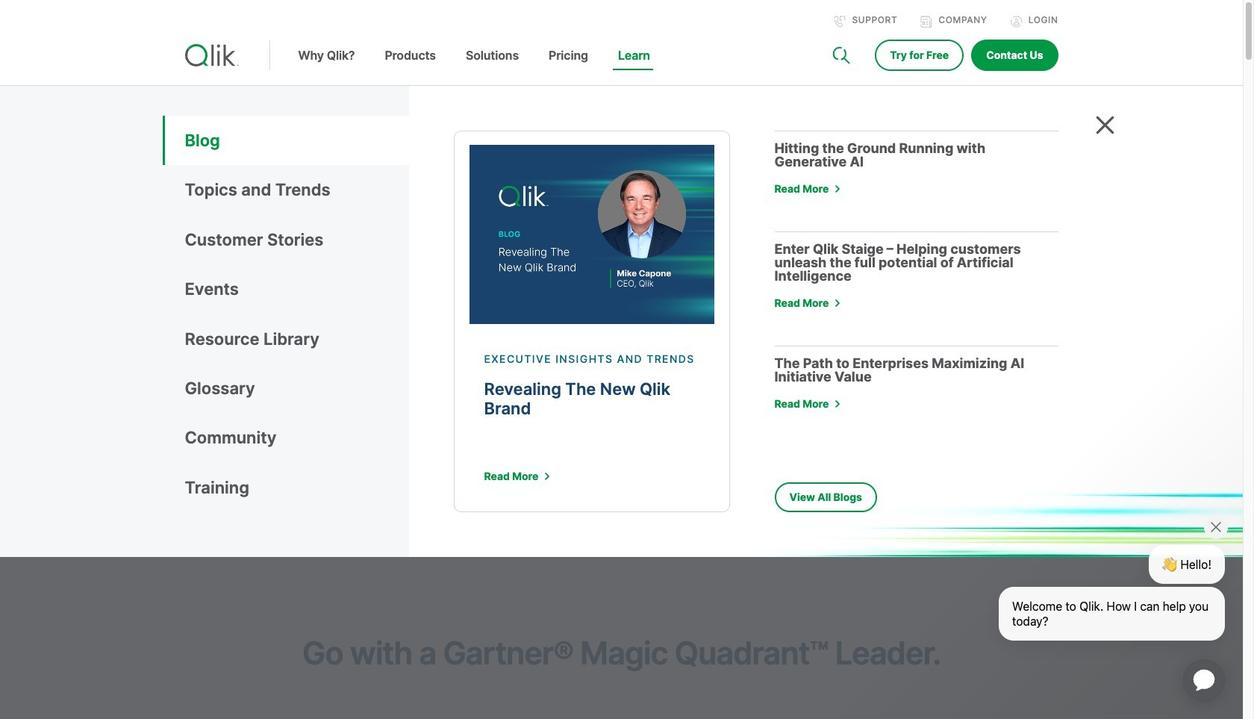 Task type: vqa. For each thing, say whether or not it's contained in the screenshot.
Login image
yes



Task type: describe. For each thing, give the bounding box(es) containing it.
close search image
[[1096, 116, 1114, 134]]

company image
[[921, 16, 933, 28]]

qlik image
[[185, 44, 239, 66]]

headshot of mike capone, ceo, qlik and the text "revealing the new qlik brand" image
[[469, 145, 714, 324]]



Task type: locate. For each thing, give the bounding box(es) containing it.
login image
[[1011, 16, 1023, 28]]

support image
[[834, 16, 846, 28]]

application
[[1166, 641, 1243, 719]]



